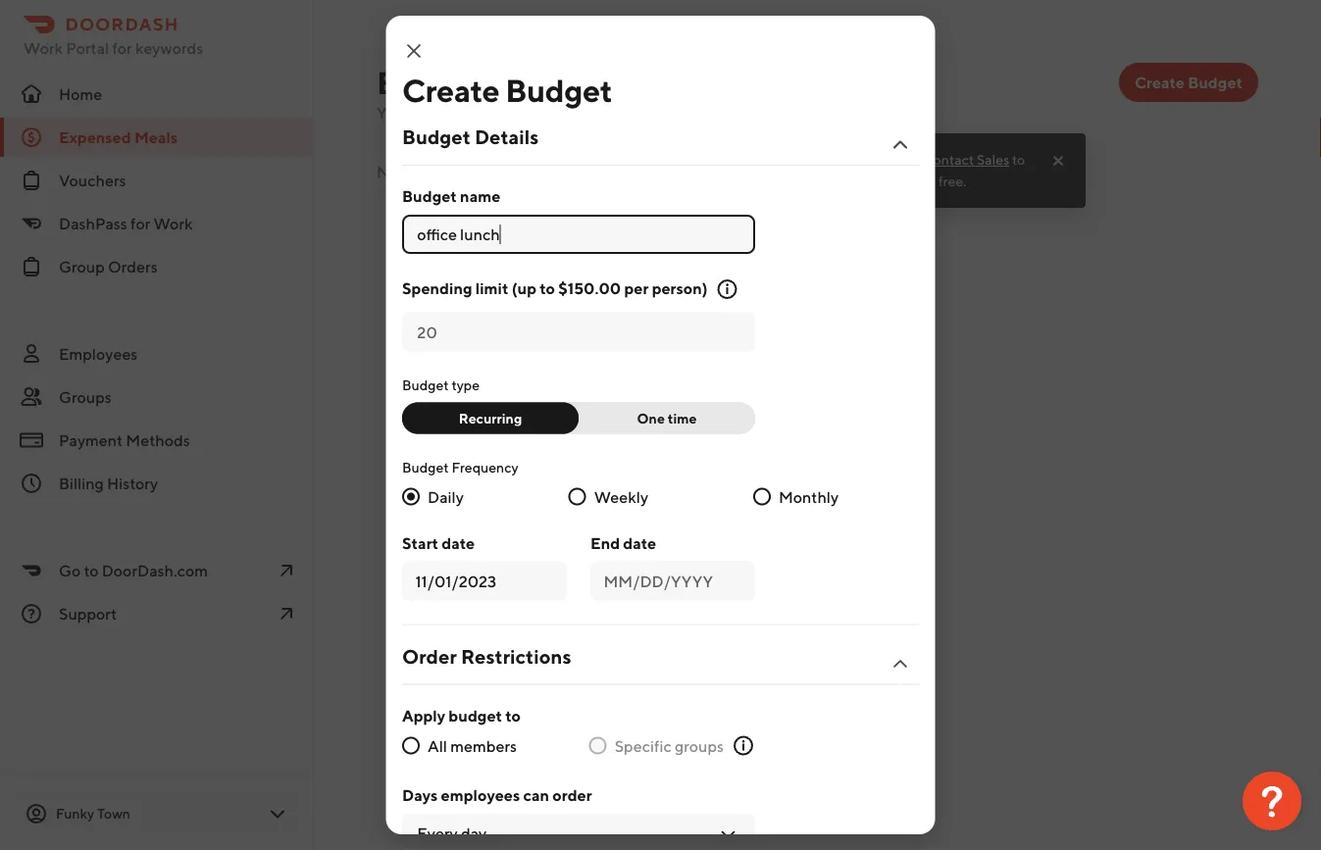 Task type: describe. For each thing, give the bounding box(es) containing it.
orders
[[108, 258, 158, 276]]

access,
[[836, 152, 881, 168]]

order
[[402, 645, 457, 668]]

group orders link
[[0, 247, 314, 287]]

person)
[[652, 279, 708, 298]]

to upgrade to an enterprise plan for free.
[[733, 152, 1026, 189]]

vouchers.
[[818, 104, 886, 122]]

members
[[450, 737, 517, 756]]

you've created 1 out of 10 of your allotted expensed meals and vouchers.
[[377, 104, 886, 122]]

expensed meals link
[[0, 118, 314, 157]]

group
[[59, 258, 105, 276]]

name
[[460, 187, 500, 206]]

time
[[668, 410, 697, 426]]

portal
[[66, 39, 109, 57]]

has
[[498, 162, 523, 181]]

all members
[[427, 737, 517, 756]]

Weekly radio
[[568, 488, 586, 506]]

billing
[[59, 474, 104, 493]]

go to doordash.com
[[59, 562, 208, 580]]

one time
[[637, 410, 697, 426]]

per
[[624, 279, 649, 298]]

start
[[402, 534, 438, 552]]

apply budget to
[[402, 707, 520, 725]]

start date
[[402, 534, 475, 552]]

(up
[[512, 279, 536, 298]]

0 horizontal spatial expensed
[[59, 128, 131, 147]]

created
[[427, 104, 482, 122]]

unlimited
[[774, 152, 834, 168]]

to left an
[[788, 173, 801, 189]]

contact sales link
[[927, 150, 1010, 170]]

employees
[[59, 345, 138, 364]]

an
[[804, 173, 819, 189]]

weekly
[[594, 488, 648, 506]]

and
[[788, 104, 815, 122]]

groups
[[675, 737, 724, 756]]

groups link
[[0, 378, 314, 417]]

to get unlimited access, please contact sales
[[733, 152, 1010, 168]]

Daily radio
[[402, 488, 420, 506]]

contact
[[927, 152, 975, 168]]

budget for name
[[402, 187, 457, 206]]

go
[[59, 562, 81, 580]]

0 vertical spatial meals
[[524, 64, 608, 101]]

to right go
[[84, 562, 99, 580]]

home link
[[0, 75, 314, 114]]

End date text field
[[603, 570, 742, 593]]

dashpass for work link
[[0, 204, 314, 243]]

Spending limit (up to  $150.00 per person) text field
[[417, 320, 740, 344]]

Budget name text field
[[417, 223, 740, 246]]

please
[[884, 152, 924, 168]]

dashpass for work
[[59, 214, 193, 233]]

meals
[[743, 104, 785, 122]]

One time button
[[567, 403, 755, 434]]

type
[[451, 377, 479, 393]]

specific
[[614, 737, 671, 756]]

0 horizontal spatial create
[[402, 72, 499, 108]]

budget type option group
[[402, 403, 755, 434]]

days employees can order
[[402, 787, 592, 805]]

All members radio
[[402, 737, 420, 755]]

vouchers
[[59, 171, 126, 190]]

create budget inside button
[[1135, 73, 1243, 92]]

to
[[733, 152, 748, 168]]

Recurring button
[[402, 403, 578, 434]]

enterprise
[[822, 173, 886, 189]]

budget for frequency
[[402, 459, 449, 475]]

billing history link
[[0, 464, 314, 503]]

you've
[[377, 104, 424, 122]]

go to doordash.com link
[[0, 551, 314, 591]]

close tooltip image
[[1051, 153, 1067, 169]]

get
[[751, 152, 772, 168]]

0 horizontal spatial expensed meals
[[59, 128, 178, 147]]

no order budget has been added.
[[377, 162, 615, 181]]

0 vertical spatial budget
[[443, 162, 495, 181]]

plan
[[889, 173, 916, 189]]

no
[[377, 162, 398, 181]]

budget inside button
[[1189, 73, 1243, 92]]



Task type: locate. For each thing, give the bounding box(es) containing it.
of
[[522, 104, 536, 122], [560, 104, 574, 122]]

0 vertical spatial expensed meals
[[377, 64, 608, 101]]

work left the portal
[[24, 39, 63, 57]]

tooltip containing to get unlimited access, please
[[717, 128, 1086, 208]]

to
[[1013, 152, 1026, 168], [788, 173, 801, 189], [540, 279, 555, 298], [84, 562, 99, 580], [505, 707, 520, 725]]

2 date from the left
[[623, 534, 656, 552]]

1 horizontal spatial expensed
[[377, 64, 518, 101]]

expensed up created
[[377, 64, 518, 101]]

expensed meals up 1 at the top
[[377, 64, 608, 101]]

budget
[[505, 72, 612, 108], [1189, 73, 1243, 92], [402, 126, 470, 149], [402, 187, 457, 206], [402, 377, 449, 393], [402, 459, 449, 475]]

for
[[112, 39, 132, 57], [919, 173, 936, 189], [130, 214, 150, 233]]

specific groups
[[614, 737, 724, 756]]

of right 10
[[560, 104, 574, 122]]

expensed
[[671, 104, 740, 122]]

sales
[[977, 152, 1010, 168]]

order restrictions
[[402, 645, 571, 668]]

free.
[[939, 173, 967, 189]]

budget for type
[[402, 377, 449, 393]]

end date
[[590, 534, 656, 552]]

0 vertical spatial expensed
[[377, 64, 518, 101]]

0 vertical spatial work
[[24, 39, 63, 57]]

budget for details
[[402, 126, 470, 149]]

0 horizontal spatial meals
[[134, 128, 178, 147]]

dashpass
[[59, 214, 127, 233]]

10
[[539, 104, 557, 122]]

budget type
[[402, 377, 479, 393]]

details
[[474, 126, 539, 149]]

1 date from the left
[[441, 534, 475, 552]]

1 vertical spatial for
[[919, 173, 936, 189]]

out
[[494, 104, 519, 122]]

budget name
[[402, 187, 500, 206]]

1 horizontal spatial order
[[552, 787, 592, 805]]

tooltip
[[717, 128, 1086, 208]]

1 vertical spatial work
[[154, 214, 193, 233]]

restrictions
[[461, 645, 571, 668]]

create inside button
[[1135, 73, 1185, 92]]

end
[[590, 534, 620, 552]]

1 horizontal spatial create budget
[[1135, 73, 1243, 92]]

1 horizontal spatial meals
[[524, 64, 608, 101]]

0 horizontal spatial create budget
[[402, 72, 612, 108]]

all
[[427, 737, 447, 756]]

date
[[441, 534, 475, 552], [623, 534, 656, 552]]

for up orders
[[130, 214, 150, 233]]

budget frequency
[[402, 459, 518, 475]]

expensed meals up vouchers on the left of page
[[59, 128, 178, 147]]

date right start at the bottom of page
[[441, 534, 475, 552]]

for inside to upgrade to an enterprise plan for free.
[[919, 173, 936, 189]]

meals
[[524, 64, 608, 101], [134, 128, 178, 147]]

support
[[59, 605, 117, 624]]

payment methods
[[59, 431, 190, 450]]

to right 'sales'
[[1013, 152, 1026, 168]]

vouchers link
[[0, 161, 314, 200]]

spending limit (up to  $150.00 per person)
[[402, 279, 708, 298]]

days
[[402, 787, 437, 805]]

Start date text field
[[415, 570, 554, 593]]

1 horizontal spatial create
[[1135, 73, 1185, 92]]

methods
[[126, 431, 190, 450]]

open resource center image
[[1243, 772, 1302, 831]]

employees
[[441, 787, 520, 805]]

your
[[577, 104, 609, 122]]

0 horizontal spatial of
[[522, 104, 536, 122]]

2 of from the left
[[560, 104, 574, 122]]

order right no
[[402, 162, 440, 181]]

limit
[[475, 279, 508, 298]]

for inside "link"
[[130, 214, 150, 233]]

meals up 10
[[524, 64, 608, 101]]

close section button image
[[889, 133, 912, 157]]

budget up all members
[[448, 707, 502, 725]]

1 vertical spatial expensed
[[59, 128, 131, 147]]

0 vertical spatial for
[[112, 39, 132, 57]]

frequency
[[451, 459, 518, 475]]

create budget button
[[1120, 63, 1259, 102]]

date right end
[[623, 534, 656, 552]]

expensed meals
[[377, 64, 608, 101], [59, 128, 178, 147]]

daily
[[427, 488, 464, 506]]

support link
[[0, 595, 314, 634]]

budget
[[443, 162, 495, 181], [448, 707, 502, 725]]

Specific groups radio
[[589, 737, 607, 755]]

1 vertical spatial order
[[552, 787, 592, 805]]

allotted
[[612, 104, 668, 122]]

group orders
[[59, 258, 158, 276]]

added.
[[565, 162, 615, 181]]

1 vertical spatial budget
[[448, 707, 502, 725]]

to right (up
[[540, 279, 555, 298]]

groups
[[59, 388, 112, 407]]

home
[[59, 85, 102, 104]]

0 horizontal spatial work
[[24, 39, 63, 57]]

work
[[24, 39, 63, 57], [154, 214, 193, 233]]

0 horizontal spatial date
[[441, 534, 475, 552]]

monthly
[[779, 488, 839, 506]]

$150.00
[[558, 279, 621, 298]]

one
[[637, 410, 665, 426]]

date for end date
[[623, 534, 656, 552]]

Monthly radio
[[753, 488, 771, 506]]

0 horizontal spatial order
[[402, 162, 440, 181]]

work inside "link"
[[154, 214, 193, 233]]

2 vertical spatial for
[[130, 214, 150, 233]]

to up the members
[[505, 707, 520, 725]]

spending
[[402, 279, 472, 298]]

can
[[523, 787, 549, 805]]

budget details
[[402, 126, 539, 149]]

payment methods link
[[0, 421, 314, 460]]

for right the portal
[[112, 39, 132, 57]]

1 vertical spatial meals
[[134, 128, 178, 147]]

1
[[485, 104, 491, 122]]

work up group orders link
[[154, 214, 193, 233]]

1 horizontal spatial work
[[154, 214, 193, 233]]

0 vertical spatial order
[[402, 162, 440, 181]]

employees link
[[0, 335, 314, 374]]

1 of from the left
[[522, 104, 536, 122]]

1 horizontal spatial date
[[623, 534, 656, 552]]

payment
[[59, 431, 123, 450]]

apply
[[402, 707, 445, 725]]

1 vertical spatial expensed meals
[[59, 128, 178, 147]]

doordash.com
[[102, 562, 208, 580]]

been
[[526, 162, 562, 181]]

work portal for keywords
[[24, 39, 203, 57]]

create
[[402, 72, 499, 108], [1135, 73, 1185, 92]]

keywords
[[135, 39, 203, 57]]

for right plan
[[919, 173, 936, 189]]

1 horizontal spatial expensed meals
[[377, 64, 608, 101]]

1 horizontal spatial of
[[560, 104, 574, 122]]

history
[[107, 474, 158, 493]]

order right can
[[552, 787, 592, 805]]

meals down home 'link'
[[134, 128, 178, 147]]

of left 10
[[522, 104, 536, 122]]

expensed up vouchers on the left of page
[[59, 128, 131, 147]]

upgrade
[[733, 173, 785, 189]]

close section button image
[[889, 653, 912, 677]]

order
[[402, 162, 440, 181], [552, 787, 592, 805]]

date for start date
[[441, 534, 475, 552]]

close create budget image
[[402, 39, 425, 63]]

budget up name
[[443, 162, 495, 181]]

billing history
[[59, 474, 158, 493]]

recurring
[[458, 410, 522, 426]]

expensed
[[377, 64, 518, 101], [59, 128, 131, 147]]



Task type: vqa. For each thing, say whether or not it's contained in the screenshot.
Pad inside the Pad Thai Rice noodles, tofu, Chinese chives, tamarind sauce, bean sprouts and egg. Served with crushed peanuts and roasted chili.
no



